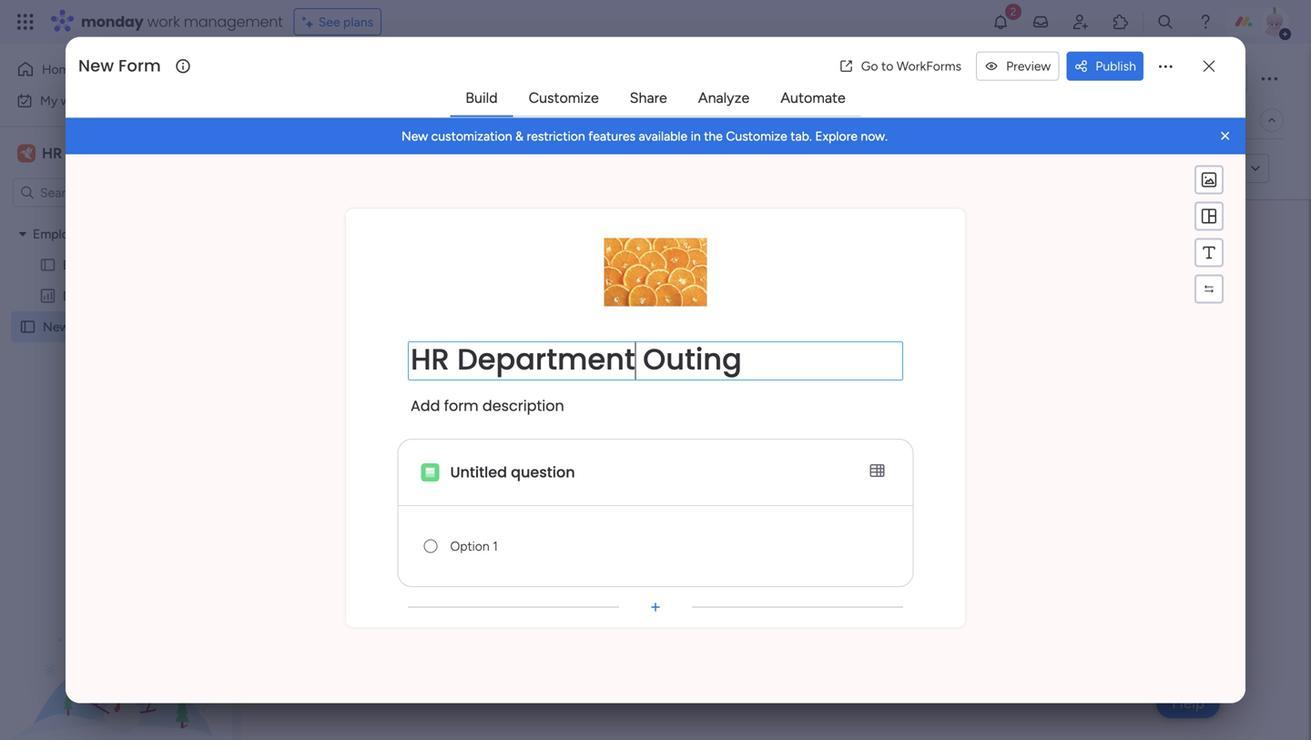 Task type: describe. For each thing, give the bounding box(es) containing it.
&
[[515, 129, 524, 144]]

my work button
[[11, 86, 196, 115]]

new form down public dashboard image
[[43, 319, 102, 335]]

public dashboard image
[[39, 287, 56, 305]]

preview
[[1006, 58, 1051, 74]]

go to workforms button
[[832, 52, 969, 81]]

customize link
[[514, 82, 613, 114]]

publish
[[1096, 58, 1136, 74]]

analyze link
[[684, 82, 764, 114]]

lottie animation element
[[0, 556, 232, 740]]

my work
[[40, 93, 88, 108]]

New Form field
[[74, 54, 173, 78]]

results
[[449, 112, 490, 128]]

publish button
[[1067, 52, 1144, 81]]

new inside list box
[[43, 319, 69, 335]]

response
[[550, 112, 606, 128]]

0 vertical spatial directory
[[122, 257, 175, 273]]

see plans
[[318, 14, 373, 30]]

1 vertical spatial untitled question
[[450, 462, 575, 483]]

select product image
[[16, 13, 35, 31]]

see plans button
[[294, 8, 382, 36]]

directory
[[92, 226, 144, 242]]

link
[[1216, 161, 1235, 176]]

add view image
[[666, 114, 673, 127]]

new form inside field
[[78, 54, 161, 78]]

customization tools toolbar
[[1195, 165, 1224, 304]]

collapse board header image
[[1265, 113, 1279, 127]]

new form up hr department outing text box
[[534, 282, 679, 322]]

in
[[691, 129, 701, 144]]

0 horizontal spatial untitled
[[450, 462, 507, 483]]

preview button
[[976, 52, 1059, 81]]

workspace image
[[17, 143, 36, 163]]

table
[[391, 112, 421, 128]]

work for my
[[61, 93, 88, 108]]

0 horizontal spatial question
[[511, 462, 575, 483]]

search everything image
[[1156, 13, 1175, 31]]

add
[[411, 396, 440, 416]]

component__icon image
[[421, 464, 439, 482]]

form button
[[276, 106, 347, 135]]

form response viewer
[[518, 112, 649, 128]]

analyze
[[698, 89, 750, 107]]

form response viewer button
[[504, 106, 655, 135]]

see
[[318, 14, 340, 30]]

share link
[[615, 82, 682, 114]]

description
[[483, 396, 564, 416]]

home button
[[11, 55, 196, 84]]

go
[[861, 58, 878, 74]]

available
[[639, 129, 688, 144]]

employee for employee directory
[[33, 226, 89, 242]]

/
[[1226, 71, 1231, 86]]

tab list containing build
[[450, 81, 861, 117]]

customization
[[431, 129, 512, 144]]

employee directory
[[63, 257, 175, 273]]

main table
[[361, 112, 421, 128]]

share
[[630, 89, 667, 107]]

build link
[[451, 82, 512, 114]]

invite members image
[[1072, 13, 1090, 31]]

menu image
[[1200, 207, 1218, 226]]

employee directory
[[33, 226, 144, 242]]

integrate
[[992, 112, 1044, 128]]

hr button
[[13, 138, 181, 169]]

dapulse integrations image
[[971, 113, 984, 127]]

viewer
[[609, 112, 649, 128]]

workspace selection element
[[17, 143, 65, 164]]

directory dashboard
[[63, 288, 180, 304]]

activity button
[[1064, 64, 1150, 93]]

automate link
[[766, 82, 860, 114]]

1
[[1234, 71, 1239, 86]]

invite / 1
[[1191, 71, 1239, 86]]

management
[[184, 11, 283, 32]]

home
[[42, 61, 77, 77]]

now.
[[861, 129, 888, 144]]

features
[[588, 129, 636, 144]]

hr
[[42, 145, 62, 162]]

help
[[1172, 694, 1205, 713]]

new inside banner 'banner'
[[402, 129, 428, 144]]

monday
[[81, 11, 143, 32]]

untitled question inside group
[[534, 355, 658, 376]]

tab.
[[791, 129, 812, 144]]

form inside form
[[604, 282, 679, 322]]

public board image
[[39, 256, 56, 274]]

monday work management
[[81, 11, 283, 32]]

new inside field
[[78, 54, 114, 78]]

none field inside form form
[[448, 528, 891, 565]]



Task type: locate. For each thing, give the bounding box(es) containing it.
form form containing new form
[[241, 200, 1309, 740]]

form logo image
[[604, 238, 707, 307]]

1 vertical spatial form
[[444, 396, 479, 416]]

public board image
[[19, 318, 36, 336]]

workforms logo image
[[450, 154, 552, 183]]

1 vertical spatial question
[[511, 462, 575, 483]]

copy form link
[[1152, 161, 1235, 176]]

add form description
[[411, 396, 564, 416]]

0 vertical spatial customize
[[529, 89, 599, 107]]

copy
[[1152, 161, 1182, 176]]

caret down image
[[19, 228, 26, 240]]

0 horizontal spatial directory
[[63, 288, 116, 304]]

form inside button
[[304, 112, 334, 128]]

employee for employee directory
[[63, 257, 119, 273]]

form up &
[[518, 112, 547, 128]]

1 horizontal spatial customize
[[726, 129, 787, 144]]

tab list
[[450, 81, 861, 117]]

1 horizontal spatial question
[[594, 355, 658, 376]]

banner banner
[[66, 118, 1246, 154]]

1 vertical spatial work
[[61, 93, 88, 108]]

plans
[[343, 14, 373, 30]]

untitled up description
[[534, 355, 590, 376]]

1 vertical spatial directory
[[63, 288, 116, 304]]

new form up my work button
[[78, 54, 161, 78]]

inbox image
[[1032, 13, 1050, 31]]

invite / 1 button
[[1157, 64, 1247, 93]]

work
[[147, 11, 180, 32], [61, 93, 88, 108]]

main
[[361, 112, 388, 128]]

new inside form form
[[534, 282, 597, 322]]

1 horizontal spatial untitled
[[534, 355, 590, 376]]

1 horizontal spatial automate
[[1174, 112, 1231, 128]]

question inside group
[[594, 355, 658, 376]]

explore
[[815, 129, 858, 144]]

0 horizontal spatial form
[[444, 396, 479, 416]]

2 image
[[1005, 1, 1022, 21]]

1 horizontal spatial work
[[147, 11, 180, 32]]

employee
[[33, 226, 89, 242], [63, 257, 119, 273]]

main table button
[[347, 106, 435, 135]]

help button
[[1157, 688, 1220, 718]]

powered by
[[365, 160, 442, 177]]

customize right the
[[726, 129, 787, 144]]

untitled question down description
[[450, 462, 575, 483]]

0 vertical spatial employee
[[33, 226, 89, 242]]

workforms
[[897, 58, 962, 74]]

1 vertical spatial automate
[[1174, 112, 1231, 128]]

0 vertical spatial form
[[1185, 161, 1213, 176]]

list box containing employee directory
[[0, 215, 232, 588]]

form right add
[[444, 396, 479, 416]]

lottie animation image
[[0, 556, 232, 740]]

automate inside 'automate' link
[[781, 89, 846, 107]]

workspace image
[[20, 143, 33, 163]]

untitled question
[[534, 355, 658, 376], [450, 462, 575, 483]]

1 vertical spatial untitled
[[450, 462, 507, 483]]

directory
[[122, 257, 175, 273], [63, 288, 116, 304]]

form for add
[[444, 396, 479, 416]]

form up my work button
[[118, 54, 161, 78]]

apps image
[[1112, 13, 1130, 31]]

1 vertical spatial employee
[[63, 257, 119, 273]]

hr department outing button
[[408, 342, 903, 388]]

None field
[[448, 528, 891, 565]]

list box
[[0, 215, 232, 588]]

1 horizontal spatial form
[[1185, 161, 1213, 176]]

form inside list box
[[73, 319, 102, 335]]

invite
[[1191, 71, 1223, 86]]

customize up response
[[529, 89, 599, 107]]

dashboard
[[119, 288, 180, 304]]

form left main
[[304, 112, 334, 128]]

untitled question up description
[[534, 355, 658, 376]]

automate
[[781, 89, 846, 107], [1174, 112, 1231, 128]]

0 vertical spatial untitled
[[534, 355, 590, 376]]

form up hr department outing text box
[[604, 282, 679, 322]]

untitled inside group
[[534, 355, 590, 376]]

untitled question group
[[534, 342, 1017, 448]]

employee up public board icon at the left top of page
[[33, 226, 89, 242]]

automate up tab.
[[781, 89, 846, 107]]

build
[[466, 89, 498, 107]]

autopilot image
[[1151, 108, 1167, 131]]

0 horizontal spatial customize
[[529, 89, 599, 107]]

form down directory dashboard
[[73, 319, 102, 335]]

HR Department Outing text field
[[408, 342, 903, 381]]

help image
[[1196, 13, 1215, 31]]

add new question image
[[647, 598, 665, 617]]

by
[[426, 160, 442, 177]]

results button
[[435, 106, 504, 135]]

automate down invite / 1 button
[[1174, 112, 1231, 128]]

0 vertical spatial work
[[147, 11, 180, 32]]

0 horizontal spatial automate
[[781, 89, 846, 107]]

more actions image
[[1156, 57, 1175, 75]]

close image
[[1217, 127, 1235, 145]]

form inside field
[[118, 54, 161, 78]]

1 horizontal spatial directory
[[122, 257, 175, 273]]

option
[[0, 218, 232, 221]]

menu image
[[1200, 244, 1218, 262]]

work inside button
[[61, 93, 88, 108]]

new customization & restriction features available in the customize tab. explore now.
[[402, 129, 888, 144]]

to
[[881, 58, 894, 74]]

form left link on the top of page
[[1185, 161, 1213, 176]]

my
[[40, 93, 58, 108]]

restriction
[[527, 129, 585, 144]]

new
[[78, 54, 114, 78], [402, 129, 428, 144], [534, 282, 597, 322], [43, 319, 69, 335]]

form for copy
[[1185, 161, 1213, 176]]

form inside button
[[1185, 161, 1213, 176]]

background color and image selector image
[[1200, 171, 1218, 189]]

form inside "button"
[[518, 112, 547, 128]]

form form containing add
[[66, 154, 1246, 740]]

copy form link button
[[1118, 154, 1242, 183]]

untitled right component__icon
[[450, 462, 507, 483]]

notifications image
[[992, 13, 1010, 31]]

0 vertical spatial untitled question
[[534, 355, 658, 376]]

form
[[118, 54, 161, 78], [304, 112, 334, 128], [518, 112, 547, 128], [604, 282, 679, 322], [73, 319, 102, 335]]

work right "my"
[[61, 93, 88, 108]]

0 horizontal spatial work
[[61, 93, 88, 108]]

customize
[[529, 89, 599, 107], [726, 129, 787, 144]]

the
[[704, 129, 723, 144]]

customize inside banner 'banner'
[[726, 129, 787, 144]]

Search in workspace field
[[38, 182, 152, 203]]

employee down employee directory
[[63, 257, 119, 273]]

new form
[[78, 54, 161, 78], [534, 282, 679, 322], [43, 319, 102, 335]]

directory right public dashboard image
[[63, 288, 116, 304]]

question
[[594, 355, 658, 376], [511, 462, 575, 483]]

directory up dashboard
[[122, 257, 175, 273]]

go to workforms
[[861, 58, 962, 74]]

form inside form
[[444, 396, 479, 416]]

untitled
[[534, 355, 590, 376], [450, 462, 507, 483]]

activity
[[1071, 71, 1115, 86]]

form form
[[66, 154, 1246, 740], [241, 200, 1309, 740]]

work for monday
[[147, 11, 180, 32]]

form
[[1185, 161, 1213, 176], [444, 396, 479, 416]]

work right 'monday'
[[147, 11, 180, 32]]

0 vertical spatial question
[[594, 355, 658, 376]]

powered
[[365, 160, 423, 177]]

0 vertical spatial automate
[[781, 89, 846, 107]]

ruby anderson image
[[1260, 7, 1289, 36]]

1 vertical spatial customize
[[726, 129, 787, 144]]



Task type: vqa. For each thing, say whether or not it's contained in the screenshot.
'Main' to the right
no



